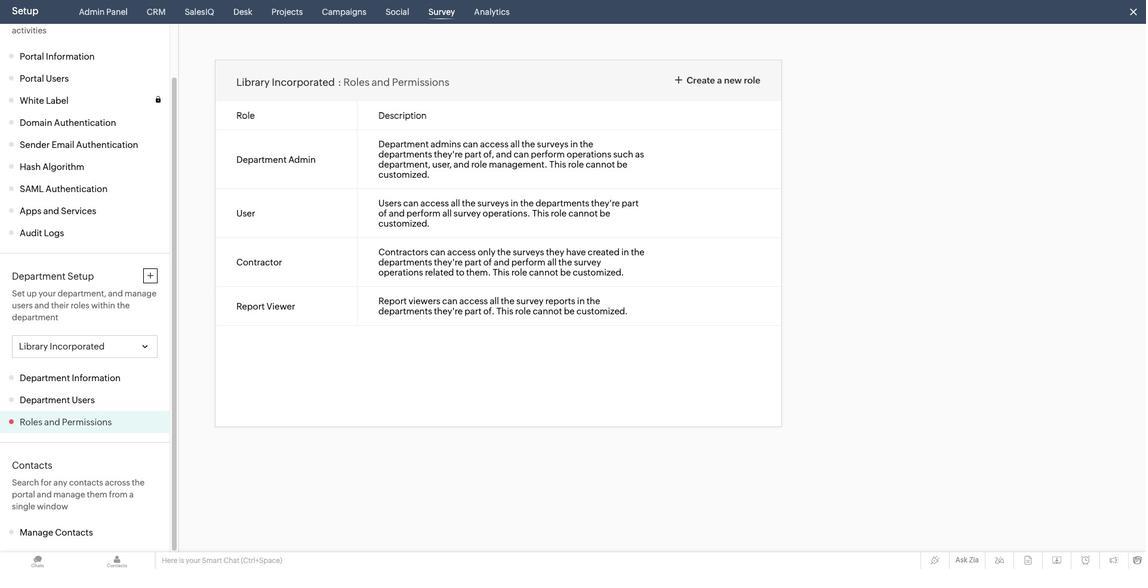 Task type: locate. For each thing, give the bounding box(es) containing it.
campaigns link
[[317, 0, 371, 24]]

admin panel
[[79, 7, 128, 17]]

salesiq link
[[180, 0, 219, 24]]

smart
[[202, 557, 222, 565]]

here
[[162, 557, 178, 565]]

desk
[[233, 7, 252, 17]]

salesiq
[[185, 7, 214, 17]]

setup
[[12, 5, 38, 17]]

panel
[[106, 7, 128, 17]]

desk link
[[229, 0, 257, 24]]

analytics link
[[469, 0, 514, 24]]

crm link
[[142, 0, 170, 24]]

survey link
[[424, 0, 460, 24]]

projects link
[[267, 0, 308, 24]]

admin
[[79, 7, 105, 17]]

campaigns
[[322, 7, 366, 17]]

social
[[386, 7, 409, 17]]

crm
[[147, 7, 166, 17]]

zia
[[969, 556, 979, 565]]



Task type: describe. For each thing, give the bounding box(es) containing it.
survey
[[428, 7, 455, 17]]

chat
[[223, 557, 239, 565]]

social link
[[381, 0, 414, 24]]

projects
[[271, 7, 303, 17]]

is
[[179, 557, 184, 565]]

ask
[[956, 556, 968, 565]]

(ctrl+space)
[[241, 557, 282, 565]]

ask zia
[[956, 556, 979, 565]]

admin panel link
[[74, 0, 132, 24]]

here is your smart chat (ctrl+space)
[[162, 557, 282, 565]]

chats image
[[0, 553, 75, 569]]

contacts image
[[79, 553, 155, 569]]

analytics
[[474, 7, 510, 17]]

your
[[186, 557, 201, 565]]



